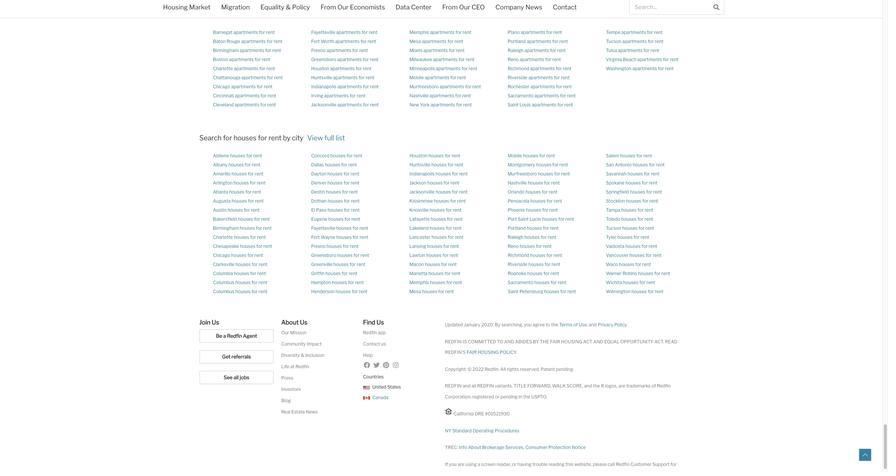 Task type: vqa. For each thing, say whether or not it's contained in the screenshot.


Task type: describe. For each thing, give the bounding box(es) containing it.
1 vertical spatial policy
[[614, 322, 627, 328]]

see all jobs link
[[199, 372, 274, 385]]

redfin up registered
[[477, 384, 494, 389]]

consumer protection notice link
[[525, 445, 586, 451]]

houston houses for rent link
[[409, 153, 460, 159]]

0 vertical spatial .
[[627, 322, 628, 328]]

jacksonville houses for rent link
[[409, 189, 468, 195]]

r
[[601, 384, 604, 389]]

company news
[[495, 3, 542, 11]]

redfin inside if you are using a screen reader, or having trouble reading this website, please call redfin customer support for
[[616, 462, 630, 468]]

forward,
[[527, 384, 551, 389]]

milwaukee apartments for rent link
[[409, 57, 474, 63]]

macon inside 'houston houses for rent huntsville houses for rent indianapolis houses for rent jackson houses for rent jacksonville houses for rent kissimmee houses for rent knoxville houses for rent lafayette houses for rent lakeland houses for rent lancaster houses for rent lansing houses for rent lawton houses for rent macon houses for rent marietta houses for rent memphis houses for rent mesa houses for rent'
[[409, 262, 424, 268]]

all inside 'redfin and all redfin variants, title forward, walk score, and the r logos, are trademarks of redfin corporation, registered or pending in the uspto.'
[[472, 384, 476, 389]]

richmond inside plano apartments for rent portland apartments for rent raleigh apartments for rent reno apartments for rent richmond apartments for rent riverside apartments for rent rochester apartments for rent sacramento apartments for rent saint louis apartments for rent
[[508, 66, 529, 72]]

©
[[468, 367, 471, 373]]

migration
[[221, 3, 250, 11]]

concord
[[311, 153, 329, 159]]

indianapolis inside 'houston houses for rent huntsville houses for rent indianapolis houses for rent jackson houses for rent jacksonville houses for rent kissimmee houses for rent knoxville houses for rent lafayette houses for rent lakeland houses for rent lancaster houses for rent lansing houses for rent lawton houses for rent macon houses for rent marietta houses for rent memphis houses for rent mesa houses for rent'
[[409, 171, 435, 177]]

macon inside macon apartments for rent marietta apartments for rent
[[409, 2, 424, 8]]

are inside if you are using a screen reader, or having trouble reading this website, please call redfin customer support for
[[458, 462, 464, 468]]

tampa houses for rent link
[[606, 208, 653, 213]]

trec: info about brokerage services , consumer protection notice
[[445, 445, 586, 451]]

from for from our economists
[[321, 3, 336, 11]]

wayne
[[321, 235, 335, 240]]

Search... search field
[[630, 0, 709, 14]]

denver inside concord houses for rent dallas houses for rent dayton houses for rent denver houses for rent destin houses for rent dothan houses for rent el paso houses for rent eugene houses for rent fayetteville houses for rent fort wayne houses for rent fresno houses for rent greensboro houses for rent greenville houses for rent griffin houses for rent hampton houses for rent henderson houses for rent
[[311, 180, 326, 186]]

columbia
[[213, 271, 233, 277]]

orlando houses for rent link
[[508, 189, 557, 195]]

springfield apartments for rent link
[[606, 12, 671, 17]]

abides
[[515, 339, 532, 345]]

referrals
[[232, 354, 251, 360]]

our for economists
[[337, 3, 349, 11]]

amarillo
[[213, 171, 231, 177]]

knoxville houses for rent link
[[409, 208, 462, 213]]

valdosta
[[606, 244, 624, 250]]

redfin down find
[[363, 330, 377, 336]]

irving apartments for rent link
[[311, 93, 365, 99]]

amarillo houses for rent link
[[213, 171, 263, 177]]

charlotte inside abilene houses for rent albany houses for rent amarillo houses for rent arlington houses for rent atlanta houses for rent augusta houses for rent austin houses for rent bakersfield houses for rent birmingham houses for rent charlotte houses for rent chesapeake houses for rent chicago houses for rent clarksville houses for rent columbia houses for rent columbus houses for rent columbus houses for rent
[[213, 235, 233, 240]]

1 vertical spatial saint
[[518, 217, 529, 222]]

to
[[546, 322, 550, 328]]

jacksonville inside fayetteville apartments for rent fort worth apartments for rent fresno apartments for rent greensboro apartments for rent houston apartments for rent huntsville apartments for rent indianapolis apartments for rent irving apartments for rent jacksonville apartments for rent
[[311, 102, 336, 108]]

2 columbus houses for rent link from the top
[[213, 289, 267, 295]]

birmingham inside abilene houses for rent albany houses for rent amarillo houses for rent arlington houses for rent atlanta houses for rent augusta houses for rent austin houses for rent bakersfield houses for rent birmingham houses for rent charlotte houses for rent chesapeake houses for rent chicago houses for rent clarksville houses for rent columbia houses for rent columbus houses for rent columbus houses for rent
[[213, 226, 239, 231]]

greensboro inside concord houses for rent dallas houses for rent dayton houses for rent denver houses for rent destin houses for rent dothan houses for rent el paso houses for rent eugene houses for rent fayetteville houses for rent fort wayne houses for rent fresno houses for rent greensboro houses for rent greenville houses for rent griffin houses for rent hampton houses for rent henderson houses for rent
[[311, 253, 336, 259]]

data center
[[396, 3, 432, 11]]

marietta houses for rent link
[[409, 271, 460, 277]]

0 vertical spatial you
[[524, 322, 532, 328]]

abilene houses for rent albany houses for rent amarillo houses for rent arlington houses for rent atlanta houses for rent augusta houses for rent austin houses for rent bakersfield houses for rent birmingham houses for rent charlotte houses for rent chesapeake houses for rent chicago houses for rent clarksville houses for rent columbia houses for rent columbus houses for rent columbus houses for rent
[[213, 153, 272, 295]]

if you are using a screen reader, or having trouble reading this website, please call redfin customer support for
[[445, 462, 677, 473]]

#01521930
[[485, 412, 510, 417]]

barnegat apartments for rent baton rouge apartments for rent birmingham apartments for rent boston apartments for rent charlotte apartments for rent chattanooga apartments for rent chicago apartments for rent cincinnati apartments for rent cleveland apartments for rent
[[213, 30, 283, 108]]

seattle apartments for rent springfield apartments for rent
[[606, 2, 671, 17]]

chicago inside barnegat apartments for rent baton rouge apartments for rent birmingham apartments for rent boston apartments for rent charlotte apartments for rent chattanooga apartments for rent chicago apartments for rent cincinnati apartments for rent cleveland apartments for rent
[[213, 84, 230, 90]]

mobile apartments for rent link
[[409, 75, 466, 81]]

1 horizontal spatial about
[[468, 445, 481, 451]]

nashville inside 'mobile houses for rent montgomery houses for rent murfreesboro houses for rent nashville houses for rent orlando houses for rent pensacola houses for rent phoenix houses for rent port saint lucie houses for rent portland houses for rent raleigh houses for rent reno houses for rent richmond houses for rent riverside houses for rent roanoke houses for rent sacramento houses for rent saint petersburg houses for rent'
[[508, 180, 527, 186]]

chattanooga
[[213, 75, 240, 81]]

you inside if you are using a screen reader, or having trouble reading this website, please call redfin customer support for
[[449, 462, 457, 468]]

from for from our ceo
[[442, 3, 458, 11]]

a inside join us be a redfin agent
[[223, 333, 226, 339]]

0 horizontal spatial fair
[[467, 350, 477, 356]]

portland inside plano apartments for rent portland apartments for rent raleigh apartments for rent reno apartments for rent richmond apartments for rent riverside apartments for rent rochester apartments for rent sacramento apartments for rent saint louis apartments for rent
[[508, 39, 526, 44]]

pinterest image
[[383, 362, 389, 369]]

wichita
[[606, 280, 622, 286]]

1 columbus from the top
[[213, 280, 234, 286]]

0 vertical spatial ,
[[587, 322, 588, 328]]

in
[[519, 395, 522, 400]]

us
[[381, 342, 386, 347]]

reserved.
[[520, 367, 540, 373]]

sacramento inside 'mobile houses for rent montgomery houses for rent murfreesboro houses for rent nashville houses for rent orlando houses for rent pensacola houses for rent phoenix houses for rent port saint lucie houses for rent portland houses for rent raleigh houses for rent reno houses for rent richmond houses for rent riverside houses for rent roanoke houses for rent sacramento houses for rent saint petersburg houses for rent'
[[508, 280, 533, 286]]

mesa apartments for rent link
[[409, 39, 463, 44]]

by
[[533, 339, 539, 345]]

fort inside fayetteville apartments for rent fort worth apartments for rent fresno apartments for rent greensboro apartments for rent houston apartments for rent huntsville apartments for rent indianapolis apartments for rent irving apartments for rent jacksonville apartments for rent
[[311, 39, 320, 44]]

memphis inside memphis apartments for rent mesa apartments for rent miami apartments for rent milwaukee apartments for rent minneapolis apartments for rent mobile apartments for rent murfreesboro apartments for rent nashville apartments for rent new york apartments for rent
[[409, 30, 429, 35]]

toledo
[[606, 217, 620, 222]]

saint louis apartments for rent link
[[508, 102, 573, 108]]

by
[[495, 322, 500, 328]]

help link
[[363, 353, 373, 359]]

contact link
[[548, 0, 582, 16]]

lansing houses for rent link
[[409, 244, 459, 250]]

austin inside austin apartments for rent bakersfield apartments for rent
[[213, 2, 227, 8]]

jacksonville inside 'houston houses for rent huntsville houses for rent indianapolis houses for rent jackson houses for rent jacksonville houses for rent kissimmee houses for rent knoxville houses for rent lafayette houses for rent lakeland houses for rent lancaster houses for rent lansing houses for rent lawton houses for rent macon houses for rent marietta houses for rent memphis houses for rent mesa houses for rent'
[[409, 189, 435, 195]]

instagram image
[[393, 362, 399, 369]]

bakersfield inside austin apartments for rent bakersfield apartments for rent
[[213, 12, 237, 17]]

destin
[[311, 189, 325, 195]]

center
[[411, 3, 432, 11]]

saint petersburg houses for rent link
[[508, 289, 576, 295]]

marietta inside 'houston houses for rent huntsville houses for rent indianapolis houses for rent jackson houses for rent jacksonville houses for rent kissimmee houses for rent knoxville houses for rent lafayette houses for rent lakeland houses for rent lancaster houses for rent lansing houses for rent lawton houses for rent macon houses for rent marietta houses for rent memphis houses for rent mesa houses for rent'
[[409, 271, 427, 277]]

riverside inside plano apartments for rent portland apartments for rent raleigh apartments for rent reno apartments for rent richmond apartments for rent riverside apartments for rent rochester apartments for rent sacramento apartments for rent saint louis apartments for rent
[[508, 75, 527, 81]]

reno inside 'mobile houses for rent montgomery houses for rent murfreesboro houses for rent nashville houses for rent orlando houses for rent pensacola houses for rent phoenix houses for rent port saint lucie houses for rent portland houses for rent raleigh houses for rent reno houses for rent richmond houses for rent riverside houses for rent roanoke houses for rent sacramento houses for rent saint petersburg houses for rent'
[[508, 244, 519, 250]]

griffin houses for rent link
[[311, 271, 357, 277]]

mobile inside 'mobile houses for rent montgomery houses for rent murfreesboro houses for rent nashville houses for rent orlando houses for rent pensacola houses for rent phoenix houses for rent port saint lucie houses for rent portland houses for rent raleigh houses for rent reno houses for rent richmond houses for rent riverside houses for rent roanoke houses for rent sacramento houses for rent saint petersburg houses for rent'
[[508, 153, 522, 159]]

company news link
[[490, 0, 548, 16]]

redfin right at
[[295, 364, 309, 370]]

updated january 2020: by searching, you agree to the terms of use , and privacy policy .
[[445, 322, 628, 328]]

springfield inside salem houses for rent san antonio houses for rent savannah houses for rent spokane houses for rent springfield houses for rent stockton houses for rent tampa houses for rent toledo houses for rent tucson houses for rent tyler houses for rent valdosta houses for rent vancouver houses for rent waco houses for rent warner robins houses for rent wichita houses for rent wilmington houses for rent
[[606, 189, 629, 195]]

montgomery houses for rent link
[[508, 162, 568, 168]]

1 vertical spatial ,
[[523, 445, 524, 451]]

spokane houses for rent link
[[606, 180, 657, 186]]

our mission
[[281, 330, 306, 336]]

baton rouge apartments for rent link
[[213, 39, 282, 44]]

0 vertical spatial the
[[551, 322, 558, 328]]

riverside apartments for rent link
[[508, 75, 570, 81]]

san antonio houses for rent link
[[606, 162, 665, 168]]

and right use
[[589, 322, 597, 328]]

mesa inside 'houston houses for rent huntsville houses for rent indianapolis houses for rent jackson houses for rent jacksonville houses for rent kissimmee houses for rent knoxville houses for rent lafayette houses for rent lakeland houses for rent lancaster houses for rent lansing houses for rent lawton houses for rent macon houses for rent marietta houses for rent memphis houses for rent mesa houses for rent'
[[409, 289, 421, 295]]

plano apartments for rent portland apartments for rent raleigh apartments for rent reno apartments for rent richmond apartments for rent riverside apartments for rent rochester apartments for rent sacramento apartments for rent saint louis apartments for rent
[[508, 30, 576, 108]]

milwaukee
[[409, 57, 432, 63]]

economists
[[350, 3, 385, 11]]

search for houses for rent by city view full list
[[199, 134, 345, 142]]

rochester apartments for rent link
[[508, 84, 572, 90]]

privacy
[[598, 322, 613, 328]]

springfield inside seattle apartments for rent springfield apartments for rent
[[606, 12, 629, 17]]

contact us
[[363, 342, 386, 347]]

2 horizontal spatial the
[[593, 384, 600, 389]]

2 vertical spatial saint
[[508, 289, 519, 295]]

services
[[505, 445, 523, 451]]

virginia
[[606, 57, 622, 63]]

us flag image
[[363, 386, 371, 390]]

fresno inside fayetteville apartments for rent fort worth apartments for rent fresno apartments for rent greensboro apartments for rent houston apartments for rent huntsville apartments for rent indianapolis apartments for rent irving apartments for rent jacksonville apartments for rent
[[311, 48, 326, 53]]

memphis inside 'houston houses for rent huntsville houses for rent indianapolis houses for rent jackson houses for rent jacksonville houses for rent kissimmee houses for rent knoxville houses for rent lafayette houses for rent lakeland houses for rent lancaster houses for rent lansing houses for rent lawton houses for rent macon houses for rent marietta houses for rent memphis houses for rent mesa houses for rent'
[[409, 280, 429, 286]]

waco
[[606, 262, 618, 268]]

life
[[281, 364, 289, 370]]

or inside if you are using a screen reader, or having trouble reading this website, please call redfin customer support for
[[512, 462, 516, 468]]

terms
[[559, 322, 572, 328]]

hampton
[[311, 280, 331, 286]]

1 vertical spatial housing
[[478, 350, 499, 356]]

eugene houses for rent link
[[311, 217, 360, 222]]

mobile inside memphis apartments for rent mesa apartments for rent miami apartments for rent milwaukee apartments for rent minneapolis apartments for rent mobile apartments for rent murfreesboro apartments for rent nashville apartments for rent new york apartments for rent
[[409, 75, 424, 81]]

greenville
[[311, 262, 332, 268]]

memphis apartments for rent link
[[409, 30, 471, 35]]

housing market
[[163, 3, 211, 11]]

charlotte inside barnegat apartments for rent baton rouge apartments for rent birmingham apartments for rent boston apartments for rent charlotte apartments for rent chattanooga apartments for rent chicago apartments for rent cincinnati apartments for rent cleveland apartments for rent
[[213, 66, 233, 72]]

rouge
[[227, 39, 240, 44]]

riverside inside 'mobile houses for rent montgomery houses for rent murfreesboro houses for rent nashville houses for rent orlando houses for rent pensacola houses for rent phoenix houses for rent port saint lucie houses for rent portland houses for rent raleigh houses for rent reno houses for rent richmond houses for rent riverside houses for rent roanoke houses for rent sacramento houses for rent saint petersburg houses for rent'
[[508, 262, 527, 268]]

wichita houses for rent link
[[606, 280, 655, 286]]

agent
[[243, 333, 257, 339]]

to
[[497, 339, 503, 345]]

raleigh inside plano apartments for rent portland apartments for rent raleigh apartments for rent reno apartments for rent richmond apartments for rent riverside apartments for rent rochester apartments for rent sacramento apartments for rent saint louis apartments for rent
[[508, 48, 524, 53]]

and right score,
[[584, 384, 592, 389]]

houston apartments for rent link
[[311, 66, 371, 72]]

murfreesboro inside memphis apartments for rent mesa apartments for rent miami apartments for rent milwaukee apartments for rent minneapolis apartments for rent mobile apartments for rent murfreesboro apartments for rent nashville apartments for rent new york apartments for rent
[[409, 84, 439, 90]]

salem houses for rent link
[[606, 153, 652, 159]]

using
[[465, 462, 477, 468]]

investors
[[281, 387, 301, 393]]

tucson inside tempe apartments for rent tucson apartments for rent tulsa apartments for rent virginia beach apartments for rent washington apartments for rent
[[606, 39, 621, 44]]

redfin for redfin is committed to and abides by the fair housing act and equal opportunity act. read redfin's
[[445, 339, 462, 345]]

redfin inside 'redfin and all redfin variants, title forward, walk score, and the r logos, are trademarks of redfin corporation, registered or pending in the uspto.'
[[657, 384, 671, 389]]

cleveland
[[213, 102, 234, 108]]

about us
[[281, 319, 307, 327]]

us for join
[[212, 319, 219, 327]]

1 columbus houses for rent link from the top
[[213, 280, 267, 286]]

san
[[606, 162, 614, 168]]

redfin inside join us be a redfin agent
[[227, 333, 242, 339]]

saint inside plano apartments for rent portland apartments for rent raleigh apartments for rent reno apartments for rent richmond apartments for rent riverside apartments for rent rochester apartments for rent sacramento apartments for rent saint louis apartments for rent
[[508, 102, 519, 108]]

paso
[[316, 208, 327, 213]]

contact for contact
[[553, 3, 577, 11]]

0 horizontal spatial our
[[281, 330, 289, 336]]

dothan
[[311, 198, 327, 204]]

orlando
[[508, 189, 525, 195]]

washington
[[606, 66, 631, 72]]

reader,
[[497, 462, 511, 468]]



Task type: locate. For each thing, give the bounding box(es) containing it.
1 richmond from the top
[[508, 66, 529, 72]]

1 us from the left
[[212, 319, 219, 327]]

redfin inside redfin is committed to and abides by the fair housing act and equal opportunity act. read redfin's
[[445, 339, 462, 345]]

1 horizontal spatial jacksonville
[[409, 189, 435, 195]]

1 from from the left
[[321, 3, 336, 11]]

sacramento inside plano apartments for rent portland apartments for rent raleigh apartments for rent reno apartments for rent richmond apartments for rent riverside apartments for rent rochester apartments for rent sacramento apartments for rent saint louis apartments for rent
[[508, 93, 533, 99]]

vancouver
[[606, 253, 629, 259]]

1 denver from the top
[[311, 2, 326, 8]]

reno down raleigh houses for rent link
[[508, 244, 519, 250]]

fort inside concord houses for rent dallas houses for rent dayton houses for rent denver houses for rent destin houses for rent dothan houses for rent el paso houses for rent eugene houses for rent fayetteville houses for rent fort wayne houses for rent fresno houses for rent greensboro houses for rent greenville houses for rent griffin houses for rent hampton houses for rent henderson houses for rent
[[311, 235, 320, 240]]

a right be
[[223, 333, 226, 339]]

1 vertical spatial fort
[[311, 235, 320, 240]]

saint left "petersburg"
[[508, 289, 519, 295]]

henderson houses for rent link
[[311, 289, 367, 295]]

1 springfield from the top
[[606, 12, 629, 17]]

ny standard operating procedures
[[445, 428, 519, 434]]

migration link
[[216, 0, 255, 16]]

0 vertical spatial birmingham
[[213, 48, 239, 53]]

1 horizontal spatial huntsville
[[409, 162, 430, 168]]

lawton houses for rent link
[[409, 253, 458, 259]]

our left mission
[[281, 330, 289, 336]]

0 vertical spatial mesa
[[409, 39, 421, 44]]

greensboro up greenville
[[311, 253, 336, 259]]

denver inside denver apartments for rent detroit apartments for rent
[[311, 2, 326, 8]]

denver down dayton
[[311, 180, 326, 186]]

2 raleigh from the top
[[508, 235, 524, 240]]

our left ceo
[[459, 3, 470, 11]]

chicago up 'cincinnati' at the top of the page
[[213, 84, 230, 90]]

2 from from the left
[[442, 3, 458, 11]]

tulsa
[[606, 48, 617, 53]]

1 vertical spatial denver
[[311, 180, 326, 186]]

1 birmingham from the top
[[213, 48, 239, 53]]

nashville houses for rent link
[[508, 180, 560, 186]]

2 columbus from the top
[[213, 289, 234, 295]]

diversity & inclusion button
[[281, 353, 324, 359]]

market
[[189, 3, 211, 11]]

fayetteville down eugene
[[311, 226, 335, 231]]

1 charlotte from the top
[[213, 66, 233, 72]]

dallas
[[311, 162, 324, 168]]

1 macon from the top
[[409, 2, 424, 8]]

1 vertical spatial tucson
[[606, 226, 621, 231]]

having
[[517, 462, 531, 468]]

1 vertical spatial phoenix
[[508, 208, 525, 213]]

2 marietta from the top
[[409, 271, 427, 277]]

the left the r
[[593, 384, 600, 389]]

1 horizontal spatial indianapolis
[[409, 171, 435, 177]]

0 horizontal spatial the
[[523, 395, 530, 400]]

1 chicago from the top
[[213, 84, 230, 90]]

birmingham inside barnegat apartments for rent baton rouge apartments for rent birmingham apartments for rent boston apartments for rent charlotte apartments for rent chattanooga apartments for rent chicago apartments for rent cincinnati apartments for rent cleveland apartments for rent
[[213, 48, 239, 53]]

1 horizontal spatial our
[[337, 3, 349, 11]]

1 phoenix from the top
[[508, 12, 525, 17]]

austin right market
[[213, 2, 227, 8]]

1 horizontal spatial &
[[301, 353, 304, 359]]

company
[[495, 3, 524, 11]]

tucson houses for rent link
[[606, 226, 654, 231]]

marietta inside macon apartments for rent marietta apartments for rent
[[409, 12, 427, 17]]

barnegat apartments for rent link
[[213, 30, 275, 35]]

2 and from the left
[[593, 339, 603, 345]]

0 vertical spatial policy
[[292, 3, 310, 11]]

1 horizontal spatial all
[[472, 384, 476, 389]]

& down community impact
[[301, 353, 304, 359]]

redfin up corporation,
[[445, 384, 462, 389]]

1 raleigh from the top
[[508, 48, 524, 53]]

us inside join us be a redfin agent
[[212, 319, 219, 327]]

huntsville up irving
[[311, 75, 332, 81]]

1 bakersfield from the top
[[213, 12, 237, 17]]

0 vertical spatial contact
[[553, 3, 577, 11]]

bakersfield down the austin houses for rent "link"
[[213, 217, 237, 222]]

2 tucson from the top
[[606, 226, 621, 231]]

seattle apartments for rent link
[[606, 2, 663, 8]]

2 greensboro from the top
[[311, 253, 336, 259]]

& for equality
[[286, 3, 291, 11]]

1 horizontal spatial from
[[442, 3, 458, 11]]

patent
[[541, 367, 555, 373]]

sacramento down roanoke
[[508, 280, 533, 286]]

2 portland from the top
[[508, 226, 526, 231]]

portland down 'plano'
[[508, 39, 526, 44]]

1 fresno from the top
[[311, 48, 326, 53]]

1 vertical spatial huntsville
[[409, 162, 430, 168]]

saint left louis
[[508, 102, 519, 108]]

raleigh up reno houses for rent link
[[508, 235, 524, 240]]

2 phoenix from the top
[[508, 208, 525, 213]]

philadelphia apartments for rent link
[[508, 2, 576, 8]]

reno down raleigh apartments for rent link
[[508, 57, 519, 63]]

0 vertical spatial fort
[[311, 39, 320, 44]]

from up memphis apartments for rent link
[[442, 3, 458, 11]]

redfin right trademarks
[[657, 384, 671, 389]]

murfreesboro down montgomery
[[508, 171, 537, 177]]

search image
[[713, 4, 719, 10]]

tempe
[[606, 30, 620, 35]]

the right in
[[523, 395, 530, 400]]

indianapolis up jackson
[[409, 171, 435, 177]]

phoenix inside philadelphia apartments for rent phoenix apartments for rent
[[508, 12, 525, 17]]

be
[[216, 333, 222, 339]]

1 riverside from the top
[[508, 75, 527, 81]]

redfin right call
[[616, 462, 630, 468]]

columbia houses for rent link
[[213, 271, 266, 277]]

0 vertical spatial houston
[[311, 66, 329, 72]]

twitter image
[[373, 362, 380, 369]]

1 vertical spatial birmingham
[[213, 226, 239, 231]]

houston inside fayetteville apartments for rent fort worth apartments for rent fresno apartments for rent greensboro apartments for rent houston apartments for rent huntsville apartments for rent indianapolis apartments for rent irving apartments for rent jacksonville apartments for rent
[[311, 66, 329, 72]]

0 horizontal spatial ,
[[523, 445, 524, 451]]

1 horizontal spatial and
[[593, 339, 603, 345]]

memphis up mesa houses for rent link
[[409, 280, 429, 286]]

corporation,
[[445, 395, 471, 400]]

1 vertical spatial or
[[512, 462, 516, 468]]

murfreesboro houses for rent link
[[508, 171, 570, 177]]

0 horizontal spatial indianapolis
[[311, 84, 336, 90]]

copyright: © 2022 redfin. all rights reserved. patent pending.
[[445, 367, 574, 373]]

phoenix houses for rent link
[[508, 208, 558, 213]]

fresno inside concord houses for rent dallas houses for rent dayton houses for rent denver houses for rent destin houses for rent dothan houses for rent el paso houses for rent eugene houses for rent fayetteville houses for rent fort wayne houses for rent fresno houses for rent greensboro houses for rent greenville houses for rent griffin houses for rent hampton houses for rent henderson houses for rent
[[311, 244, 326, 250]]

fair
[[550, 339, 560, 345], [467, 350, 477, 356]]

petersburg
[[519, 289, 543, 295]]

for inside if you are using a screen reader, or having trouble reading this website, please call redfin customer support for
[[671, 462, 677, 468]]

1 vertical spatial nashville
[[508, 180, 527, 186]]

2 austin from the top
[[213, 208, 227, 213]]

2 macon from the top
[[409, 262, 424, 268]]

denver up 'detroit'
[[311, 2, 326, 8]]

1 tucson from the top
[[606, 39, 621, 44]]

0 vertical spatial fayetteville
[[311, 30, 335, 35]]

0 vertical spatial indianapolis
[[311, 84, 336, 90]]

0 horizontal spatial news
[[306, 410, 318, 415]]

2 denver from the top
[[311, 180, 326, 186]]

mesa up miami
[[409, 39, 421, 44]]

lafayette houses for rent link
[[409, 217, 463, 222]]

us for find
[[377, 319, 384, 327]]

0 horizontal spatial murfreesboro
[[409, 84, 439, 90]]

1 vertical spatial a
[[478, 462, 480, 468]]

ny
[[445, 428, 451, 434]]

. down abides at the bottom
[[516, 350, 517, 356]]

2 sacramento from the top
[[508, 280, 533, 286]]

mesa down memphis houses for rent link
[[409, 289, 421, 295]]

albany
[[213, 162, 228, 168]]

1 horizontal spatial fair
[[550, 339, 560, 345]]

1 memphis from the top
[[409, 30, 429, 35]]

& for diversity
[[301, 353, 304, 359]]

nashville up new
[[409, 93, 429, 99]]

marietta down center
[[409, 12, 427, 17]]

bakersfield houses for rent link
[[213, 217, 270, 222]]

barnegat
[[213, 30, 232, 35]]

0 horizontal spatial houston
[[311, 66, 329, 72]]

1 vertical spatial the
[[593, 384, 600, 389]]

2 charlotte from the top
[[213, 235, 233, 240]]

0 horizontal spatial from
[[321, 3, 336, 11]]

1 reno from the top
[[508, 57, 519, 63]]

concord houses for rent link
[[311, 153, 362, 159]]

2 fort from the top
[[311, 235, 320, 240]]

1 horizontal spatial us
[[300, 319, 307, 327]]

2 reno from the top
[[508, 244, 519, 250]]

& right equality
[[286, 3, 291, 11]]

houston up the huntsville apartments for rent link
[[311, 66, 329, 72]]

2 richmond from the top
[[508, 253, 529, 259]]

1 vertical spatial chicago
[[213, 253, 230, 259]]

or left "pending"
[[495, 395, 500, 400]]

bakersfield down "migration"
[[213, 12, 237, 17]]

riverside up rochester
[[508, 75, 527, 81]]

minneapolis apartments for rent link
[[409, 66, 477, 72]]

get referrals
[[222, 354, 251, 360]]

nashville
[[409, 93, 429, 99], [508, 180, 527, 186]]

press button
[[281, 376, 293, 381]]

policy
[[500, 350, 516, 356]]

act.
[[654, 339, 664, 345]]

2 springfield from the top
[[606, 189, 629, 195]]

1 fayetteville from the top
[[311, 30, 335, 35]]

1 vertical spatial murfreesboro
[[508, 171, 537, 177]]

bakersfield inside abilene houses for rent albany houses for rent amarillo houses for rent arlington houses for rent atlanta houses for rent augusta houses for rent austin houses for rent bakersfield houses for rent birmingham houses for rent charlotte houses for rent chesapeake houses for rent chicago houses for rent clarksville houses for rent columbia houses for rent columbus houses for rent columbus houses for rent
[[213, 217, 237, 222]]

raleigh down 'plano'
[[508, 48, 524, 53]]

us for about
[[300, 319, 307, 327]]

data
[[396, 3, 410, 11]]

0 vertical spatial austin
[[213, 2, 227, 8]]

redfin up redfin's
[[445, 339, 462, 345]]

raleigh inside 'mobile houses for rent montgomery houses for rent murfreesboro houses for rent nashville houses for rent orlando houses for rent pensacola houses for rent phoenix houses for rent port saint lucie houses for rent portland houses for rent raleigh houses for rent reno houses for rent richmond houses for rent riverside houses for rent roanoke houses for rent sacramento houses for rent saint petersburg houses for rent'
[[508, 235, 524, 240]]

our left economists
[[337, 3, 349, 11]]

reno apartments for rent link
[[508, 57, 561, 63]]

and right act
[[593, 339, 603, 345]]

a
[[223, 333, 226, 339], [478, 462, 480, 468]]

notice
[[572, 445, 586, 451]]

, left "consumer"
[[523, 445, 524, 451]]

jacksonville up 'kissimmee'
[[409, 189, 435, 195]]

our for ceo
[[459, 3, 470, 11]]

0 horizontal spatial huntsville
[[311, 75, 332, 81]]

you left agree
[[524, 322, 532, 328]]

are
[[618, 384, 625, 389], [458, 462, 464, 468]]

0 vertical spatial mobile
[[409, 75, 424, 81]]

us right 'join'
[[212, 319, 219, 327]]

0 vertical spatial richmond
[[508, 66, 529, 72]]

0 vertical spatial springfield
[[606, 12, 629, 17]]

act
[[583, 339, 592, 345]]

jacksonville down irving
[[311, 102, 336, 108]]

jacksonville
[[311, 102, 336, 108], [409, 189, 435, 195]]

are inside 'redfin and all redfin variants, title forward, walk score, and the r logos, are trademarks of redfin corporation, registered or pending in the uspto.'
[[618, 384, 625, 389]]

1 austin from the top
[[213, 2, 227, 8]]

, up act
[[587, 322, 588, 328]]

help
[[363, 353, 373, 359]]

from inside from our economists 'link'
[[321, 3, 336, 11]]

1 mesa from the top
[[409, 39, 421, 44]]

1 vertical spatial springfield
[[606, 189, 629, 195]]

1 horizontal spatial or
[[512, 462, 516, 468]]

phoenix down company news
[[508, 12, 525, 17]]

0 vertical spatial all
[[234, 375, 239, 381]]

abilene houses for rent link
[[213, 153, 262, 159]]

fayetteville up worth
[[311, 30, 335, 35]]

1 vertical spatial memphis
[[409, 280, 429, 286]]

you right if
[[449, 462, 457, 468]]

indianapolis inside fayetteville apartments for rent fort worth apartments for rent fresno apartments for rent greensboro apartments for rent houston apartments for rent huntsville apartments for rent indianapolis apartments for rent irving apartments for rent jacksonville apartments for rent
[[311, 84, 336, 90]]

1 vertical spatial jacksonville
[[409, 189, 435, 195]]

denver houses for rent link
[[311, 180, 359, 186]]

us up mission
[[300, 319, 307, 327]]

murfreesboro down mobile apartments for rent link
[[409, 84, 439, 90]]

greensboro inside fayetteville apartments for rent fort worth apartments for rent fresno apartments for rent greensboro apartments for rent houston apartments for rent huntsville apartments for rent indianapolis apartments for rent irving apartments for rent jacksonville apartments for rent
[[311, 57, 336, 63]]

sacramento down rochester
[[508, 93, 533, 99]]

call
[[608, 462, 615, 468]]

1 vertical spatial fresno
[[311, 244, 326, 250]]

1 vertical spatial &
[[301, 353, 304, 359]]

all right see
[[234, 375, 239, 381]]

1 vertical spatial charlotte
[[213, 235, 233, 240]]

2 horizontal spatial our
[[459, 3, 470, 11]]

diversity
[[281, 353, 300, 359]]

memphis up miami
[[409, 30, 429, 35]]

wilmington houses for rent link
[[606, 289, 663, 295]]

score,
[[567, 384, 583, 389]]

1 vertical spatial greensboro
[[311, 253, 336, 259]]

0 horizontal spatial policy
[[292, 3, 310, 11]]

mesa inside memphis apartments for rent mesa apartments for rent miami apartments for rent milwaukee apartments for rent minneapolis apartments for rent mobile apartments for rent murfreesboro apartments for rent nashville apartments for rent new york apartments for rent
[[409, 39, 421, 44]]

0 horizontal spatial you
[[449, 462, 457, 468]]

tucson down toledo
[[606, 226, 621, 231]]

and
[[589, 322, 597, 328], [463, 384, 471, 389], [584, 384, 592, 389]]

0 vertical spatial denver
[[311, 2, 326, 8]]

fresno down worth
[[311, 48, 326, 53]]

houston inside 'houston houses for rent huntsville houses for rent indianapolis houses for rent jackson houses for rent jacksonville houses for rent kissimmee houses for rent knoxville houses for rent lafayette houses for rent lakeland houses for rent lancaster houses for rent lansing houses for rent lawton houses for rent macon houses for rent marietta houses for rent memphis houses for rent mesa houses for rent'
[[409, 153, 427, 159]]

0 vertical spatial news
[[525, 3, 542, 11]]

richmond down reno houses for rent link
[[508, 253, 529, 259]]

1 greensboro from the top
[[311, 57, 336, 63]]

huntsville apartments for rent link
[[311, 75, 374, 81]]

henderson
[[311, 289, 335, 295]]

housing left act
[[561, 339, 582, 345]]

1 horizontal spatial the
[[551, 322, 558, 328]]

about
[[281, 319, 299, 327], [468, 445, 481, 451]]

contact for contact us
[[363, 342, 380, 347]]

indianapolis apartments for rent link
[[311, 84, 379, 90]]

by
[[283, 134, 290, 142]]

0 vertical spatial reno
[[508, 57, 519, 63]]

2 memphis from the top
[[409, 280, 429, 286]]

use
[[579, 322, 587, 328]]

screen
[[481, 462, 496, 468]]

fair right the
[[550, 339, 560, 345]]

jackson houses for rent link
[[409, 180, 459, 186]]

policy right equality
[[292, 3, 310, 11]]

1 horizontal spatial contact
[[553, 3, 577, 11]]

1 sacramento from the top
[[508, 93, 533, 99]]

our inside 'link'
[[337, 3, 349, 11]]

austin down "augusta"
[[213, 208, 227, 213]]

1 vertical spatial reno
[[508, 244, 519, 250]]

louis
[[519, 102, 531, 108]]

1 horizontal spatial policy
[[614, 322, 627, 328]]

springfield up stockton
[[606, 189, 629, 195]]

all
[[234, 375, 239, 381], [472, 384, 476, 389]]

2 horizontal spatial us
[[377, 319, 384, 327]]

indianapolis up irving
[[311, 84, 336, 90]]

fair inside redfin is committed to and abides by the fair housing act and equal opportunity act. read redfin's
[[550, 339, 560, 345]]

lafayette
[[409, 217, 430, 222]]

or inside 'redfin and all redfin variants, title forward, walk score, and the r logos, are trademarks of redfin corporation, registered or pending in the uspto.'
[[495, 395, 500, 400]]

1 vertical spatial macon
[[409, 262, 424, 268]]

fort left worth
[[311, 39, 320, 44]]

0 vertical spatial &
[[286, 3, 291, 11]]

fair down the is
[[467, 350, 477, 356]]

or left having
[[512, 462, 516, 468]]

facebook image
[[364, 362, 370, 369]]

marietta down macon houses for rent link
[[409, 271, 427, 277]]

canadian flag image
[[363, 397, 371, 400]]

is
[[463, 339, 467, 345]]

equality
[[260, 3, 284, 11]]

0 vertical spatial of
[[573, 322, 578, 328]]

1 horizontal spatial houston
[[409, 153, 427, 159]]

life at redfin button
[[281, 364, 309, 370]]

2 fayetteville from the top
[[311, 226, 335, 231]]

0 vertical spatial marietta
[[409, 12, 427, 17]]

1 horizontal spatial mobile
[[508, 153, 522, 159]]

a right 'using'
[[478, 462, 480, 468]]

1 vertical spatial all
[[472, 384, 476, 389]]

portland inside 'mobile houses for rent montgomery houses for rent murfreesboro houses for rent nashville houses for rent orlando houses for rent pensacola houses for rent phoenix houses for rent port saint lucie houses for rent portland houses for rent raleigh houses for rent reno houses for rent richmond houses for rent riverside houses for rent roanoke houses for rent sacramento houses for rent saint petersburg houses for rent'
[[508, 226, 526, 231]]

fresno down wayne
[[311, 244, 326, 250]]

are right logos,
[[618, 384, 625, 389]]

0 horizontal spatial .
[[516, 350, 517, 356]]

2 birmingham from the top
[[213, 226, 239, 231]]

huntsville inside fayetteville apartments for rent fort worth apartments for rent fresno apartments for rent greensboro apartments for rent houston apartments for rent huntsville apartments for rent indianapolis apartments for rent irving apartments for rent jacksonville apartments for rent
[[311, 75, 332, 81]]

2 vertical spatial the
[[523, 395, 530, 400]]

united
[[372, 385, 386, 390]]

life at redfin
[[281, 364, 309, 370]]

murfreesboro inside 'mobile houses for rent montgomery houses for rent murfreesboro houses for rent nashville houses for rent orlando houses for rent pensacola houses for rent phoenix houses for rent port saint lucie houses for rent portland houses for rent raleigh houses for rent reno houses for rent richmond houses for rent riverside houses for rent roanoke houses for rent sacramento houses for rent saint petersburg houses for rent'
[[508, 171, 537, 177]]

richmond inside 'mobile houses for rent montgomery houses for rent murfreesboro houses for rent nashville houses for rent orlando houses for rent pensacola houses for rent phoenix houses for rent port saint lucie houses for rent portland houses for rent raleigh houses for rent reno houses for rent richmond houses for rent riverside houses for rent roanoke houses for rent sacramento houses for rent saint petersburg houses for rent'
[[508, 253, 529, 259]]

riverside up roanoke
[[508, 262, 527, 268]]

atlanta
[[213, 189, 228, 195]]

1 vertical spatial bakersfield
[[213, 217, 237, 222]]

1 vertical spatial news
[[306, 410, 318, 415]]

tucson down the 'tempe'
[[606, 39, 621, 44]]

saint right "port"
[[518, 217, 529, 222]]

all up registered
[[472, 384, 476, 389]]

1 vertical spatial of
[[652, 384, 656, 389]]

fayetteville inside fayetteville apartments for rent fort worth apartments for rent fresno apartments for rent greensboro apartments for rent houston apartments for rent huntsville apartments for rent indianapolis apartments for rent irving apartments for rent jacksonville apartments for rent
[[311, 30, 335, 35]]

nashville inside memphis apartments for rent mesa apartments for rent miami apartments for rent milwaukee apartments for rent minneapolis apartments for rent mobile apartments for rent murfreesboro apartments for rent nashville apartments for rent new york apartments for rent
[[409, 93, 429, 99]]

el paso houses for rent link
[[311, 208, 360, 213]]

memphis houses for rent link
[[409, 280, 462, 286]]

2 fresno from the top
[[311, 244, 326, 250]]

mobile up montgomery
[[508, 153, 522, 159]]

roanoke
[[508, 271, 526, 277]]

pending.
[[556, 367, 574, 373]]

greensboro apartments for rent link
[[311, 57, 379, 63]]

austin inside abilene houses for rent albany houses for rent amarillo houses for rent arlington houses for rent atlanta houses for rent augusta houses for rent austin houses for rent bakersfield houses for rent birmingham houses for rent charlotte houses for rent chesapeake houses for rent chicago houses for rent clarksville houses for rent columbia houses for rent columbus houses for rent columbus houses for rent
[[213, 208, 227, 213]]

0 vertical spatial chicago
[[213, 84, 230, 90]]

0 vertical spatial greensboro
[[311, 57, 336, 63]]

0 vertical spatial phoenix
[[508, 12, 525, 17]]

mobile down minneapolis at the top
[[409, 75, 424, 81]]

lancaster houses for rent link
[[409, 235, 464, 240]]

0 vertical spatial riverside
[[508, 75, 527, 81]]

huntsville inside 'houston houses for rent huntsville houses for rent indianapolis houses for rent jackson houses for rent jacksonville houses for rent kissimmee houses for rent knoxville houses for rent lafayette houses for rent lakeland houses for rent lancaster houses for rent lansing houses for rent lawton houses for rent macon houses for rent marietta houses for rent memphis houses for rent mesa houses for rent'
[[409, 162, 430, 168]]

of right trademarks
[[652, 384, 656, 389]]

operating
[[473, 428, 494, 434]]

0 vertical spatial fresno
[[311, 48, 326, 53]]

phoenix down pensacola
[[508, 208, 525, 213]]

nashville up orlando
[[508, 180, 527, 186]]

0 horizontal spatial a
[[223, 333, 226, 339]]

trademarks
[[626, 384, 651, 389]]

2 mesa from the top
[[409, 289, 421, 295]]

york
[[420, 102, 430, 108]]

0 horizontal spatial about
[[281, 319, 299, 327]]

countries
[[363, 374, 384, 380]]

from inside from our ceo link
[[442, 3, 458, 11]]

of left use
[[573, 322, 578, 328]]

and up corporation,
[[463, 384, 471, 389]]

redfin right be
[[227, 333, 242, 339]]

plano apartments for rent link
[[508, 30, 562, 35]]

contact us link
[[363, 342, 386, 347]]

fayetteville inside concord houses for rent dallas houses for rent dayton houses for rent denver houses for rent destin houses for rent dothan houses for rent el paso houses for rent eugene houses for rent fayetteville houses for rent fort wayne houses for rent fresno houses for rent greensboro houses for rent greenville houses for rent griffin houses for rent hampton houses for rent henderson houses for rent
[[311, 226, 335, 231]]

. up opportunity on the bottom
[[627, 322, 628, 328]]

2 us from the left
[[300, 319, 307, 327]]

charlotte apartments for rent link
[[213, 66, 275, 72]]

1 horizontal spatial murfreesboro
[[508, 171, 537, 177]]

1 fort from the top
[[311, 39, 320, 44]]

richmond up rochester
[[508, 66, 529, 72]]

housing inside redfin is committed to and abides by the fair housing act and equal opportunity act. read redfin's
[[561, 339, 582, 345]]

1 vertical spatial mesa
[[409, 289, 421, 295]]

redfin for redfin and all redfin variants, title forward, walk score, and the r logos, are trademarks of redfin corporation, registered or pending in the uspto.
[[445, 384, 462, 389]]

get referrals link
[[199, 351, 274, 364]]

chicago inside abilene houses for rent albany houses for rent amarillo houses for rent arlington houses for rent atlanta houses for rent augusta houses for rent austin houses for rent bakersfield houses for rent birmingham houses for rent charlotte houses for rent chesapeake houses for rent chicago houses for rent clarksville houses for rent columbia houses for rent columbus houses for rent columbus houses for rent
[[213, 253, 230, 259]]

or
[[495, 395, 500, 400], [512, 462, 516, 468]]

phoenix inside 'mobile houses for rent montgomery houses for rent murfreesboro houses for rent nashville houses for rent orlando houses for rent pensacola houses for rent phoenix houses for rent port saint lucie houses for rent portland houses for rent raleigh houses for rent reno houses for rent richmond houses for rent riverside houses for rent roanoke houses for rent sacramento houses for rent saint petersburg houses for rent'
[[508, 208, 525, 213]]

austin
[[213, 2, 227, 8], [213, 208, 227, 213]]

None search field
[[629, 0, 724, 15]]

cincinnati apartments for rent link
[[213, 93, 276, 99]]

3 us from the left
[[377, 319, 384, 327]]

2 riverside from the top
[[508, 262, 527, 268]]

0 horizontal spatial are
[[458, 462, 464, 468]]

valdosta houses for rent link
[[606, 244, 657, 250]]

2 chicago from the top
[[213, 253, 230, 259]]

0 horizontal spatial and
[[504, 339, 514, 345]]

1 and from the left
[[504, 339, 514, 345]]

find us
[[363, 319, 384, 327]]

reno inside plano apartments for rent portland apartments for rent raleigh apartments for rent reno apartments for rent richmond apartments for rent riverside apartments for rent rochester apartments for rent sacramento apartments for rent saint louis apartments for rent
[[508, 57, 519, 63]]

1 vertical spatial houston
[[409, 153, 427, 159]]

springfield down seattle
[[606, 12, 629, 17]]

charlotte down the boston
[[213, 66, 233, 72]]

1 horizontal spatial ,
[[587, 322, 588, 328]]

lansing
[[409, 244, 426, 250]]

chicago up clarksville
[[213, 253, 230, 259]]

0 vertical spatial tucson
[[606, 39, 621, 44]]

1 marietta from the top
[[409, 12, 427, 17]]

birmingham up charlotte houses for rent link
[[213, 226, 239, 231]]

0 vertical spatial murfreesboro
[[409, 84, 439, 90]]

2 bakersfield from the top
[[213, 217, 237, 222]]

housing down committed
[[478, 350, 499, 356]]

1 vertical spatial columbus houses for rent link
[[213, 289, 267, 295]]

1 portland from the top
[[508, 39, 526, 44]]

are left 'using'
[[458, 462, 464, 468]]

0 horizontal spatial nashville
[[409, 93, 429, 99]]

portland down "port"
[[508, 226, 526, 231]]

worth
[[321, 39, 334, 44]]

policy right the privacy
[[614, 322, 627, 328]]

the right to on the right of page
[[551, 322, 558, 328]]

of inside 'redfin and all redfin variants, title forward, walk score, and the r logos, are trademarks of redfin corporation, registered or pending in the uspto.'
[[652, 384, 656, 389]]

a inside if you are using a screen reader, or having trouble reading this website, please call redfin customer support for
[[478, 462, 480, 468]]

1 vertical spatial columbus
[[213, 289, 234, 295]]

tucson inside salem houses for rent san antonio houses for rent savannah houses for rent spokane houses for rent springfield houses for rent stockton houses for rent tampa houses for rent toledo houses for rent tucson houses for rent tyler houses for rent valdosta houses for rent vancouver houses for rent waco houses for rent warner robins houses for rent wichita houses for rent wilmington houses for rent
[[606, 226, 621, 231]]

1 horizontal spatial housing
[[561, 339, 582, 345]]

0 vertical spatial bakersfield
[[213, 12, 237, 17]]

1 horizontal spatial you
[[524, 322, 532, 328]]

portland apartments for rent link
[[508, 39, 568, 44]]



